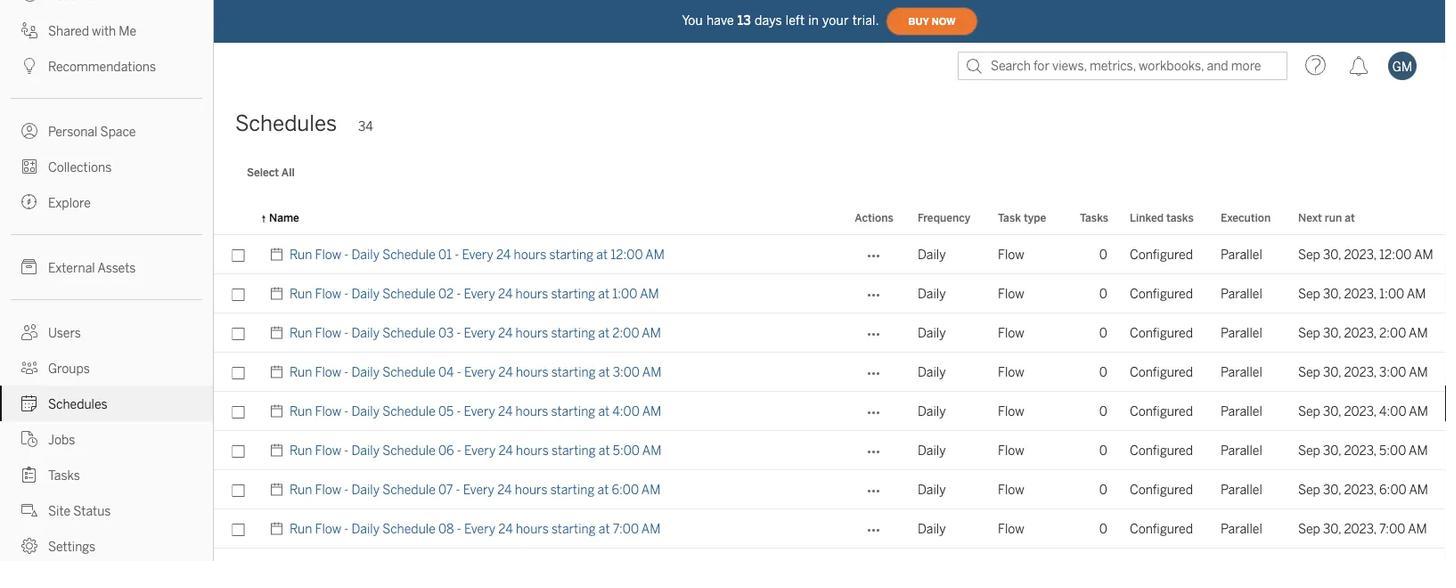 Task type: describe. For each thing, give the bounding box(es) containing it.
run flow - daily schedule 01 - every 24 hours starting at 12:00 am
[[290, 247, 665, 262]]

settings
[[48, 540, 95, 554]]

grid containing run flow - daily schedule 01 - every 24 hours starting at 12:00 am
[[214, 201, 1446, 561]]

08
[[438, 522, 454, 536]]

02
[[438, 286, 454, 301]]

at for run flow - daily schedule 06 - every 24 hours starting at 5:00 am
[[599, 443, 610, 458]]

every for 08
[[464, 522, 496, 536]]

sep 30, 2023, 4:00 am
[[1298, 404, 1428, 419]]

9 row from the top
[[214, 549, 1446, 561]]

2 1:00 from the left
[[1379, 286, 1405, 301]]

4:00 inside the run flow - daily schedule 05 - every 24 hours starting at 4:00 am link
[[612, 404, 640, 419]]

schedule for 05
[[382, 404, 436, 419]]

row containing run flow - daily schedule 01 - every 24 hours starting at 12:00 am
[[214, 235, 1446, 274]]

personal space link
[[0, 113, 213, 149]]

30, for sep 30, 2023, 5:00 am
[[1323, 443, 1341, 458]]

2 7:00 from the left
[[1379, 522, 1406, 536]]

04
[[438, 365, 454, 380]]

sep for sep 30, 2023, 3:00 am
[[1298, 365, 1321, 380]]

05
[[438, 404, 454, 419]]

every for 04
[[464, 365, 496, 380]]

at for run flow - daily schedule 04 - every 24 hours starting at 3:00 am
[[599, 365, 610, 380]]

buy now button
[[886, 7, 978, 36]]

in
[[808, 13, 819, 28]]

you have 13 days left in your trial.
[[682, 13, 879, 28]]

at for run flow - daily schedule 01 - every 24 hours starting at 12:00 am
[[596, 247, 608, 262]]

row group containing run flow - daily schedule 01 - every 24 hours starting at 12:00 am
[[214, 235, 1446, 561]]

recommendations
[[48, 59, 156, 74]]

personal
[[48, 124, 97, 139]]

2023, for 6:00
[[1344, 483, 1377, 497]]

configured for sep 30, 2023, 3:00 am
[[1130, 365, 1193, 380]]

starting for 12:00
[[549, 247, 594, 262]]

sep 30, 2023, 6:00 am
[[1298, 483, 1429, 497]]

actions
[[855, 211, 894, 224]]

daily inside "link"
[[352, 365, 380, 380]]

tasks
[[1166, 211, 1194, 224]]

34
[[358, 119, 373, 134]]

left
[[786, 13, 805, 28]]

space
[[100, 124, 136, 139]]

by text only_f5he34f image for site status
[[21, 503, 37, 519]]

run flow - daily schedule 05 - every 24 hours starting at 4:00 am link
[[290, 392, 661, 431]]

site
[[48, 504, 70, 519]]

by text only_f5he34f image for tasks
[[21, 467, 37, 483]]

next run at
[[1298, 211, 1355, 224]]

30, for sep 30, 2023, 12:00 am
[[1323, 247, 1341, 262]]

1 horizontal spatial schedules
[[235, 111, 337, 136]]

run for run flow - daily schedule 07 - every 24 hours starting at 6:00 am
[[290, 483, 312, 497]]

run flow - daily schedule 08 - every 24 hours starting at 7:00 am
[[290, 522, 661, 536]]

hours for 06
[[516, 443, 549, 458]]

starting for 7:00
[[551, 522, 596, 536]]

am inside "link"
[[642, 365, 662, 380]]

starting for 4:00
[[551, 404, 595, 419]]

parallel for sep 30, 2023, 7:00 am
[[1221, 522, 1263, 536]]

every for 05
[[464, 404, 495, 419]]

starting for 5:00
[[552, 443, 596, 458]]

run flow - daily schedule 03 - every 24 hours starting at 2:00 am
[[290, 326, 661, 340]]

sep 30, 2023, 1:00 am
[[1298, 286, 1426, 301]]

0 for sep 30, 2023, 7:00 am
[[1100, 522, 1108, 536]]

configured for sep 30, 2023, 5:00 am
[[1130, 443, 1193, 458]]

by text only_f5he34f image for collections
[[21, 159, 37, 175]]

run flow - daily schedule 05 - every 24 hours starting at 4:00 am
[[290, 404, 661, 419]]

24 for 05
[[498, 404, 513, 419]]

task
[[998, 211, 1021, 224]]

run for run flow - daily schedule 02 - every 24 hours starting at 1:00 am
[[290, 286, 312, 301]]

2 6:00 from the left
[[1379, 483, 1407, 497]]

site status link
[[0, 493, 213, 528]]

external
[[48, 261, 95, 275]]

jobs link
[[0, 421, 213, 457]]

row containing run flow - daily schedule 05 - every 24 hours starting at 4:00 am
[[214, 392, 1446, 431]]

30, for sep 30, 2023, 1:00 am
[[1323, 286, 1341, 301]]

now
[[932, 16, 956, 27]]

run flow - daily schedule 04 - every 24 hours starting at 3:00 am link
[[290, 353, 662, 392]]

configured for sep 30, 2023, 1:00 am
[[1130, 286, 1193, 301]]

configured for sep 30, 2023, 2:00 am
[[1130, 326, 1193, 340]]

run flow - daily schedule 01 - every 24 hours starting at 12:00 am link
[[290, 235, 665, 274]]

01
[[438, 247, 452, 262]]

run for run flow - daily schedule 05 - every 24 hours starting at 4:00 am
[[290, 404, 312, 419]]

run flow - daily schedule 06 - every 24 hours starting at 5:00 am link
[[290, 431, 661, 471]]

2 12:00 from the left
[[1379, 247, 1412, 262]]

parallel for sep 30, 2023, 3:00 am
[[1221, 365, 1263, 380]]

sep 30, 2023, 5:00 am
[[1298, 443, 1428, 458]]

sep for sep 30, 2023, 7:00 am
[[1298, 522, 1321, 536]]

24 for 07
[[497, 483, 512, 497]]

run for run flow - daily schedule 04 - every 24 hours starting at 3:00 am
[[290, 365, 312, 380]]

1 by text only_f5he34f image from the top
[[21, 0, 37, 3]]

by text only_f5he34f image for schedules
[[21, 396, 37, 412]]

schedule image for run flow - daily schedule 01 - every 24 hours starting at 12:00 am
[[269, 235, 290, 274]]

users
[[48, 326, 81, 340]]

30, for sep 30, 2023, 2:00 am
[[1323, 326, 1341, 340]]

schedule for 08
[[382, 522, 436, 536]]

explore
[[48, 196, 91, 210]]

me
[[119, 24, 137, 38]]

24 for 08
[[498, 522, 513, 536]]

trial.
[[852, 13, 879, 28]]

by text only_f5he34f image for users
[[21, 324, 37, 340]]

24 for 01
[[496, 247, 511, 262]]

sep for sep 30, 2023, 1:00 am
[[1298, 286, 1321, 301]]

hours for 02
[[516, 286, 548, 301]]

jobs
[[48, 433, 75, 447]]

external assets link
[[0, 250, 213, 285]]

groups link
[[0, 350, 213, 386]]

by text only_f5he34f image for explore
[[21, 194, 37, 210]]

run flow - daily schedule 04 - every 24 hours starting at 3:00 am
[[290, 365, 662, 380]]

collections
[[48, 160, 112, 175]]

13
[[738, 13, 751, 28]]

by text only_f5he34f image for external assets
[[21, 259, 37, 275]]

sep for sep 30, 2023, 4:00 am
[[1298, 404, 1321, 419]]

type
[[1024, 211, 1047, 224]]

1 5:00 from the left
[[613, 443, 640, 458]]

2023, for 5:00
[[1344, 443, 1377, 458]]

with
[[92, 24, 116, 38]]

run flow - daily schedule 07 - every 24 hours starting at 6:00 am link
[[290, 471, 661, 510]]

configured for sep 30, 2023, 4:00 am
[[1130, 404, 1193, 419]]

run
[[1325, 211, 1342, 224]]

03
[[438, 326, 454, 340]]

hours for 01
[[514, 247, 546, 262]]

by text only_f5he34f image for recommendations
[[21, 58, 37, 74]]

starting for 2:00
[[551, 326, 595, 340]]

sep for sep 30, 2023, 6:00 am
[[1298, 483, 1321, 497]]

select all
[[247, 166, 295, 178]]

recommendations link
[[0, 48, 213, 84]]

tasks link
[[0, 457, 213, 493]]

1 12:00 from the left
[[611, 247, 643, 262]]

0 for sep 30, 2023, 4:00 am
[[1100, 404, 1108, 419]]

parallel for sep 30, 2023, 12:00 am
[[1221, 247, 1263, 262]]

frequency
[[918, 211, 971, 224]]

schedule image for run flow - daily schedule 02 - every 24 hours starting at 1:00 am
[[269, 274, 290, 314]]

configured for sep 30, 2023, 12:00 am
[[1130, 247, 1193, 262]]

2 4:00 from the left
[[1379, 404, 1407, 419]]

sep 30, 2023, 7:00 am
[[1298, 522, 1427, 536]]

parallel for sep 30, 2023, 1:00 am
[[1221, 286, 1263, 301]]

your
[[823, 13, 849, 28]]

settings link
[[0, 528, 213, 561]]

shared with me
[[48, 24, 137, 38]]

tasks inside "link"
[[48, 468, 80, 483]]



Task type: vqa. For each thing, say whether or not it's contained in the screenshot.


Task type: locate. For each thing, give the bounding box(es) containing it.
parallel for sep 30, 2023, 6:00 am
[[1221, 483, 1263, 497]]

hours
[[514, 247, 546, 262], [516, 286, 548, 301], [516, 326, 548, 340], [516, 365, 549, 380], [516, 404, 548, 419], [516, 443, 549, 458], [515, 483, 548, 497], [516, 522, 549, 536]]

have
[[707, 13, 734, 28]]

6 schedule image from the top
[[269, 549, 290, 561]]

by text only_f5he34f image inside 'settings' link
[[21, 538, 37, 554]]

1 schedule image from the top
[[269, 274, 290, 314]]

run inside run flow - daily schedule 07 - every 24 hours starting at 6:00 am link
[[290, 483, 312, 497]]

by text only_f5he34f image inside shared with me link
[[21, 22, 37, 38]]

at
[[1345, 211, 1355, 224], [596, 247, 608, 262], [598, 286, 610, 301], [598, 326, 610, 340], [599, 365, 610, 380], [598, 404, 610, 419], [599, 443, 610, 458], [598, 483, 609, 497], [599, 522, 610, 536]]

8 schedule from the top
[[382, 522, 436, 536]]

30, down sep 30, 2023, 1:00 am
[[1323, 326, 1341, 340]]

run flow - daily schedule 02 - every 24 hours starting at 1:00 am
[[290, 286, 659, 301]]

schedule image for run flow - daily schedule 07 - every 24 hours starting at 6:00 am
[[269, 471, 290, 510]]

schedule inside "link"
[[382, 365, 436, 380]]

1 parallel from the top
[[1221, 247, 1263, 262]]

schedule
[[382, 247, 436, 262], [382, 286, 436, 301], [382, 326, 436, 340], [382, 365, 436, 380], [382, 404, 436, 419], [382, 443, 436, 458], [382, 483, 436, 497], [382, 522, 436, 536]]

every for 03
[[464, 326, 495, 340]]

sep
[[1298, 247, 1321, 262], [1298, 286, 1321, 301], [1298, 326, 1321, 340], [1298, 365, 1321, 380], [1298, 404, 1321, 419], [1298, 443, 1321, 458], [1298, 483, 1321, 497], [1298, 522, 1321, 536]]

30, down sep 30, 2023, 2:00 am
[[1323, 365, 1341, 380]]

execution
[[1221, 211, 1271, 224]]

run for run flow - daily schedule 06 - every 24 hours starting at 5:00 am
[[290, 443, 312, 458]]

run for run flow - daily schedule 08 - every 24 hours starting at 7:00 am
[[290, 522, 312, 536]]

by text only_f5he34f image
[[21, 22, 37, 38], [21, 159, 37, 175], [21, 194, 37, 210], [21, 503, 37, 519]]

1 schedule image from the top
[[269, 235, 290, 274]]

hours for 04
[[516, 365, 549, 380]]

hours down run flow - daily schedule 03 - every 24 hours starting at 2:00 am link
[[516, 365, 549, 380]]

24 down the run flow - daily schedule 05 - every 24 hours starting at 4:00 am link
[[499, 443, 513, 458]]

30, up sep 30, 2023, 7:00 am
[[1323, 483, 1341, 497]]

sep up sep 30, 2023, 7:00 am
[[1298, 483, 1321, 497]]

by text only_f5he34f image inside "jobs" link
[[21, 431, 37, 447]]

2 0 from the top
[[1100, 286, 1108, 301]]

0 vertical spatial tasks
[[1080, 211, 1109, 224]]

by text only_f5he34f image left explore
[[21, 194, 37, 210]]

shared
[[48, 24, 89, 38]]

at inside run flow - daily schedule 07 - every 24 hours starting at 6:00 am link
[[598, 483, 609, 497]]

row containing run flow - daily schedule 02 - every 24 hours starting at 1:00 am
[[214, 274, 1446, 314]]

hours inside "link"
[[516, 365, 549, 380]]

schedule left 05
[[382, 404, 436, 419]]

3 parallel from the top
[[1221, 326, 1263, 340]]

2 schedule from the top
[[382, 286, 436, 301]]

2 sep from the top
[[1298, 286, 1321, 301]]

every for 01
[[462, 247, 493, 262]]

0 horizontal spatial 5:00
[[613, 443, 640, 458]]

4 configured from the top
[[1130, 365, 1193, 380]]

sep down sep 30, 2023, 6:00 am
[[1298, 522, 1321, 536]]

3 schedule from the top
[[382, 326, 436, 340]]

schedule for 01
[[382, 247, 436, 262]]

6 parallel from the top
[[1221, 443, 1263, 458]]

2 5:00 from the left
[[1379, 443, 1406, 458]]

explore link
[[0, 184, 213, 220]]

every for 06
[[464, 443, 496, 458]]

sep for sep 30, 2023, 5:00 am
[[1298, 443, 1321, 458]]

schedule left 03
[[382, 326, 436, 340]]

0 for sep 30, 2023, 5:00 am
[[1100, 443, 1108, 458]]

every right 03
[[464, 326, 495, 340]]

4 schedule image from the top
[[269, 471, 290, 510]]

every right 05
[[464, 404, 495, 419]]

all
[[281, 166, 295, 178]]

schedule left 06
[[382, 443, 436, 458]]

6 sep from the top
[[1298, 443, 1321, 458]]

1 3:00 from the left
[[613, 365, 640, 380]]

6 by text only_f5he34f image from the top
[[21, 360, 37, 376]]

24 down run flow - daily schedule 06 - every 24 hours starting at 5:00 am link
[[497, 483, 512, 497]]

5 by text only_f5he34f image from the top
[[21, 324, 37, 340]]

row containing run flow - daily schedule 06 - every 24 hours starting at 5:00 am
[[214, 431, 1446, 471]]

every right 02
[[464, 286, 495, 301]]

starting
[[549, 247, 594, 262], [551, 286, 595, 301], [551, 326, 595, 340], [551, 365, 596, 380], [551, 404, 595, 419], [552, 443, 596, 458], [550, 483, 595, 497], [551, 522, 596, 536]]

schedule for 07
[[382, 483, 436, 497]]

run flow - daily schedule 06 - every 24 hours starting at 5:00 am
[[290, 443, 661, 458]]

1 vertical spatial tasks
[[48, 468, 80, 483]]

3 0 from the top
[[1100, 326, 1108, 340]]

parallel for sep 30, 2023, 4:00 am
[[1221, 404, 1263, 419]]

sep up sep 30, 2023, 2:00 am
[[1298, 286, 1321, 301]]

5 schedule image from the top
[[269, 510, 290, 549]]

hours for 03
[[516, 326, 548, 340]]

8 configured from the top
[[1130, 522, 1193, 536]]

run
[[290, 247, 312, 262], [290, 286, 312, 301], [290, 326, 312, 340], [290, 365, 312, 380], [290, 404, 312, 419], [290, 443, 312, 458], [290, 483, 312, 497], [290, 522, 312, 536]]

sep 30, 2023, 2:00 am
[[1298, 326, 1428, 340]]

buy now
[[909, 16, 956, 27]]

2 3:00 from the left
[[1379, 365, 1407, 380]]

by text only_f5he34f image inside 'groups' link
[[21, 360, 37, 376]]

every for 02
[[464, 286, 495, 301]]

3 row from the top
[[214, 314, 1446, 353]]

2023, for 4:00
[[1344, 404, 1377, 419]]

1 horizontal spatial 12:00
[[1379, 247, 1412, 262]]

2023, up sep 30, 2023, 2:00 am
[[1344, 286, 1377, 301]]

6 row from the top
[[214, 431, 1446, 471]]

2023, up sep 30, 2023, 7:00 am
[[1344, 483, 1377, 497]]

5 0 from the top
[[1100, 404, 1108, 419]]

5 30, from the top
[[1323, 404, 1341, 419]]

flow
[[315, 247, 341, 262], [998, 247, 1024, 262], [315, 286, 341, 301], [998, 286, 1024, 301], [315, 326, 341, 340], [998, 326, 1024, 340], [315, 365, 341, 380], [998, 365, 1024, 380], [315, 404, 341, 419], [998, 404, 1024, 419], [315, 443, 341, 458], [998, 443, 1024, 458], [315, 483, 341, 497], [998, 483, 1024, 497], [315, 522, 341, 536], [998, 522, 1024, 536]]

24 for 06
[[499, 443, 513, 458]]

assets
[[97, 261, 136, 275]]

sep up sep 30, 2023, 5:00 am
[[1298, 404, 1321, 419]]

5 run from the top
[[290, 404, 312, 419]]

schedule left 02
[[382, 286, 436, 301]]

1 horizontal spatial 1:00
[[1379, 286, 1405, 301]]

2 schedule image from the top
[[269, 353, 290, 392]]

run flow - daily schedule 02 - every 24 hours starting at 1:00 am link
[[290, 274, 659, 314]]

schedule image for run flow - daily schedule 04 - every 24 hours starting at 3:00 am
[[269, 353, 290, 392]]

hours down run flow - daily schedule 07 - every 24 hours starting at 6:00 am link
[[516, 522, 549, 536]]

run inside 'run flow - daily schedule 02 - every 24 hours starting at 1:00 am' link
[[290, 286, 312, 301]]

2023, for 1:00
[[1344, 286, 1377, 301]]

30, for sep 30, 2023, 7:00 am
[[1323, 522, 1341, 536]]

schedule image for run flow - daily schedule 06 - every 24 hours starting at 5:00 am
[[269, 431, 290, 471]]

by text only_f5he34f image for groups
[[21, 360, 37, 376]]

run for run flow - daily schedule 03 - every 24 hours starting at 2:00 am
[[290, 326, 312, 340]]

1 by text only_f5he34f image from the top
[[21, 22, 37, 38]]

row containing run flow - daily schedule 04 - every 24 hours starting at 3:00 am
[[214, 353, 1446, 392]]

1 horizontal spatial 4:00
[[1379, 404, 1407, 419]]

3 2023, from the top
[[1344, 326, 1377, 340]]

0 horizontal spatial 4:00
[[612, 404, 640, 419]]

5 schedule from the top
[[382, 404, 436, 419]]

0
[[1100, 247, 1108, 262], [1100, 286, 1108, 301], [1100, 326, 1108, 340], [1100, 365, 1108, 380], [1100, 404, 1108, 419], [1100, 443, 1108, 458], [1100, 483, 1108, 497], [1100, 522, 1108, 536]]

12:00
[[611, 247, 643, 262], [1379, 247, 1412, 262]]

schedule for 04
[[382, 365, 436, 380]]

configured
[[1130, 247, 1193, 262], [1130, 286, 1193, 301], [1130, 326, 1193, 340], [1130, 365, 1193, 380], [1130, 404, 1193, 419], [1130, 443, 1193, 458], [1130, 483, 1193, 497], [1130, 522, 1193, 536]]

run flow - daily schedule 07 - every 24 hours starting at 6:00 am
[[290, 483, 661, 497]]

schedule image for run flow - daily schedule 05 - every 24 hours starting at 4:00 am
[[269, 392, 290, 431]]

4 row from the top
[[214, 353, 1446, 392]]

2023, for 2:00
[[1344, 326, 1377, 340]]

schedule left 04
[[382, 365, 436, 380]]

starting for 6:00
[[550, 483, 595, 497]]

24 down run flow - daily schedule 04 - every 24 hours starting at 3:00 am "link"
[[498, 404, 513, 419]]

30, for sep 30, 2023, 4:00 am
[[1323, 404, 1341, 419]]

personal space
[[48, 124, 136, 139]]

1 horizontal spatial 3:00
[[1379, 365, 1407, 380]]

starting inside "link"
[[551, 365, 596, 380]]

1 0 from the top
[[1100, 247, 1108, 262]]

2023, down sep 30, 2023, 6:00 am
[[1344, 522, 1377, 536]]

4 by text only_f5he34f image from the top
[[21, 503, 37, 519]]

sep 30, 2023, 3:00 am
[[1298, 365, 1428, 380]]

at inside run flow - daily schedule 08 - every 24 hours starting at 7:00 am link
[[599, 522, 610, 536]]

8 row from the top
[[214, 510, 1446, 549]]

1 horizontal spatial 7:00
[[1379, 522, 1406, 536]]

30, down sep 30, 2023, 6:00 am
[[1323, 522, 1341, 536]]

1 1:00 from the left
[[612, 286, 637, 301]]

by text only_f5he34f image for shared with me
[[21, 22, 37, 38]]

external assets
[[48, 261, 136, 275]]

row containing run flow - daily schedule 07 - every 24 hours starting at 6:00 am
[[214, 471, 1446, 510]]

7 30, from the top
[[1323, 483, 1341, 497]]

8 parallel from the top
[[1221, 522, 1263, 536]]

hours for 08
[[516, 522, 549, 536]]

4:00
[[612, 404, 640, 419], [1379, 404, 1407, 419]]

1 horizontal spatial tasks
[[1080, 211, 1109, 224]]

users link
[[0, 315, 213, 350]]

schedule image for run flow - daily schedule 08 - every 24 hours starting at 7:00 am
[[269, 510, 290, 549]]

parallel
[[1221, 247, 1263, 262], [1221, 286, 1263, 301], [1221, 326, 1263, 340], [1221, 365, 1263, 380], [1221, 404, 1263, 419], [1221, 443, 1263, 458], [1221, 483, 1263, 497], [1221, 522, 1263, 536]]

1 schedule from the top
[[382, 247, 436, 262]]

hours for 07
[[515, 483, 548, 497]]

0 horizontal spatial 6:00
[[612, 483, 639, 497]]

2 row from the top
[[214, 274, 1446, 314]]

0 for sep 30, 2023, 3:00 am
[[1100, 365, 1108, 380]]

schedules down groups at the left of the page
[[48, 397, 107, 412]]

7 2023, from the top
[[1344, 483, 1377, 497]]

1 30, from the top
[[1323, 247, 1341, 262]]

24 for 03
[[498, 326, 513, 340]]

run inside run flow - daily schedule 01 - every 24 hours starting at 12:00 am link
[[290, 247, 312, 262]]

by text only_f5he34f image inside personal space link
[[21, 123, 37, 139]]

at for run flow - daily schedule 03 - every 24 hours starting at 2:00 am
[[598, 326, 610, 340]]

tasks left linked
[[1080, 211, 1109, 224]]

by text only_f5he34f image inside site status link
[[21, 503, 37, 519]]

at inside 'run flow - daily schedule 02 - every 24 hours starting at 1:00 am' link
[[598, 286, 610, 301]]

sep for sep 30, 2023, 2:00 am
[[1298, 326, 1321, 340]]

4 30, from the top
[[1323, 365, 1341, 380]]

every right 01
[[462, 247, 493, 262]]

06
[[438, 443, 454, 458]]

schedule image
[[269, 235, 290, 274], [269, 353, 290, 392], [269, 431, 290, 471], [269, 471, 290, 510], [269, 510, 290, 549], [269, 549, 290, 561]]

4 0 from the top
[[1100, 365, 1108, 380]]

sep down the next
[[1298, 247, 1321, 262]]

by text only_f5he34f image inside explore link
[[21, 194, 37, 210]]

07
[[438, 483, 453, 497]]

schedule for 06
[[382, 443, 436, 458]]

9 by text only_f5he34f image from the top
[[21, 467, 37, 483]]

tasks down jobs
[[48, 468, 80, 483]]

3:00
[[613, 365, 640, 380], [1379, 365, 1407, 380]]

0 horizontal spatial tasks
[[48, 468, 80, 483]]

run inside run flow - daily schedule 06 - every 24 hours starting at 5:00 am link
[[290, 443, 312, 458]]

1 6:00 from the left
[[612, 483, 639, 497]]

24 for 02
[[498, 286, 513, 301]]

at inside run flow - daily schedule 04 - every 24 hours starting at 3:00 am "link"
[[599, 365, 610, 380]]

4 parallel from the top
[[1221, 365, 1263, 380]]

2 run from the top
[[290, 286, 312, 301]]

24 down run flow - daily schedule 03 - every 24 hours starting at 2:00 am link
[[498, 365, 513, 380]]

24 down run flow - daily schedule 07 - every 24 hours starting at 6:00 am link
[[498, 522, 513, 536]]

row
[[214, 235, 1446, 274], [214, 274, 1446, 314], [214, 314, 1446, 353], [214, 353, 1446, 392], [214, 392, 1446, 431], [214, 431, 1446, 471], [214, 471, 1446, 510], [214, 510, 1446, 549], [214, 549, 1446, 561]]

schedules up the all
[[235, 111, 337, 136]]

schedules link
[[0, 386, 213, 421]]

10 by text only_f5he34f image from the top
[[21, 538, 37, 554]]

5 sep from the top
[[1298, 404, 1321, 419]]

run inside the run flow - daily schedule 05 - every 24 hours starting at 4:00 am link
[[290, 404, 312, 419]]

3 30, from the top
[[1323, 326, 1341, 340]]

by text only_f5he34f image inside recommendations link
[[21, 58, 37, 74]]

8 sep from the top
[[1298, 522, 1321, 536]]

configured for sep 30, 2023, 7:00 am
[[1130, 522, 1193, 536]]

run inside run flow - daily schedule 03 - every 24 hours starting at 2:00 am link
[[290, 326, 312, 340]]

24 down run flow - daily schedule 01 - every 24 hours starting at 12:00 am link
[[498, 286, 513, 301]]

1 2:00 from the left
[[612, 326, 639, 340]]

2 2:00 from the left
[[1379, 326, 1406, 340]]

every right 08
[[464, 522, 496, 536]]

by text only_f5he34f image inside external assets link
[[21, 259, 37, 275]]

hours down the run flow - daily schedule 05 - every 24 hours starting at 4:00 am link
[[516, 443, 549, 458]]

1 4:00 from the left
[[612, 404, 640, 419]]

by text only_f5he34f image inside users link
[[21, 324, 37, 340]]

2023, for 7:00
[[1344, 522, 1377, 536]]

30, down run at the right top of the page
[[1323, 247, 1341, 262]]

configured for sep 30, 2023, 6:00 am
[[1130, 483, 1193, 497]]

every right 06
[[464, 443, 496, 458]]

run flow - daily schedule 03 - every 24 hours starting at 2:00 am link
[[290, 314, 661, 353]]

5 configured from the top
[[1130, 404, 1193, 419]]

select
[[247, 166, 279, 178]]

by text only_f5he34f image left shared at the top of the page
[[21, 22, 37, 38]]

schedule left 07
[[382, 483, 436, 497]]

0 horizontal spatial 12:00
[[611, 247, 643, 262]]

every right 04
[[464, 365, 496, 380]]

by text only_f5he34f image left the site
[[21, 503, 37, 519]]

30, up sep 30, 2023, 2:00 am
[[1323, 286, 1341, 301]]

24 up run flow - daily schedule 04 - every 24 hours starting at 3:00 am
[[498, 326, 513, 340]]

row containing run flow - daily schedule 03 - every 24 hours starting at 2:00 am
[[214, 314, 1446, 353]]

5 2023, from the top
[[1344, 404, 1377, 419]]

sep down sep 30, 2023, 2:00 am
[[1298, 365, 1321, 380]]

24 inside "link"
[[498, 365, 513, 380]]

7 configured from the top
[[1130, 483, 1193, 497]]

0 horizontal spatial 3:00
[[613, 365, 640, 380]]

6 schedule from the top
[[382, 443, 436, 458]]

task type
[[998, 211, 1047, 224]]

30, down sep 30, 2023, 4:00 am
[[1323, 443, 1341, 458]]

3 schedule image from the top
[[269, 392, 290, 431]]

3 by text only_f5he34f image from the top
[[21, 123, 37, 139]]

sep down sep 30, 2023, 4:00 am
[[1298, 443, 1321, 458]]

24 up run flow - daily schedule 02 - every 24 hours starting at 1:00 am
[[496, 247, 511, 262]]

4 sep from the top
[[1298, 365, 1321, 380]]

at inside run flow - daily schedule 06 - every 24 hours starting at 5:00 am link
[[599, 443, 610, 458]]

1 7:00 from the left
[[613, 522, 639, 536]]

linked tasks
[[1130, 211, 1194, 224]]

schedule image for run flow - daily schedule 03 - every 24 hours starting at 2:00 am
[[269, 314, 290, 353]]

30, up sep 30, 2023, 5:00 am
[[1323, 404, 1341, 419]]

at inside the run flow - daily schedule 05 - every 24 hours starting at 4:00 am link
[[598, 404, 610, 419]]

1 run from the top
[[290, 247, 312, 262]]

30,
[[1323, 247, 1341, 262], [1323, 286, 1341, 301], [1323, 326, 1341, 340], [1323, 365, 1341, 380], [1323, 404, 1341, 419], [1323, 443, 1341, 458], [1323, 483, 1341, 497], [1323, 522, 1341, 536]]

hours down run flow - daily schedule 06 - every 24 hours starting at 5:00 am link
[[515, 483, 548, 497]]

0 for sep 30, 2023, 2:00 am
[[1100, 326, 1108, 340]]

name
[[269, 211, 299, 224]]

days
[[755, 13, 782, 28]]

row group
[[214, 235, 1446, 561]]

7 run from the top
[[290, 483, 312, 497]]

2 parallel from the top
[[1221, 286, 1263, 301]]

groups
[[48, 361, 90, 376]]

2 configured from the top
[[1130, 286, 1193, 301]]

0 horizontal spatial 2:00
[[612, 326, 639, 340]]

6 2023, from the top
[[1344, 443, 1377, 458]]

3 sep from the top
[[1298, 326, 1321, 340]]

6:00 inside run flow - daily schedule 07 - every 24 hours starting at 6:00 am link
[[612, 483, 639, 497]]

8 0 from the top
[[1100, 522, 1108, 536]]

at for run flow - daily schedule 08 - every 24 hours starting at 7:00 am
[[599, 522, 610, 536]]

daily
[[352, 247, 380, 262], [918, 247, 946, 262], [352, 286, 380, 301], [918, 286, 946, 301], [352, 326, 380, 340], [918, 326, 946, 340], [352, 365, 380, 380], [918, 365, 946, 380], [352, 404, 380, 419], [918, 404, 946, 419], [352, 443, 380, 458], [918, 443, 946, 458], [352, 483, 380, 497], [918, 483, 946, 497], [352, 522, 380, 536], [918, 522, 946, 536]]

run for run flow - daily schedule 01 - every 24 hours starting at 12:00 am
[[290, 247, 312, 262]]

flow inside "link"
[[315, 365, 341, 380]]

0 vertical spatial schedules
[[235, 111, 337, 136]]

at for run flow - daily schedule 05 - every 24 hours starting at 4:00 am
[[598, 404, 610, 419]]

1 horizontal spatial 2:00
[[1379, 326, 1406, 340]]

8 30, from the top
[[1323, 522, 1341, 536]]

2:00 inside run flow - daily schedule 03 - every 24 hours starting at 2:00 am link
[[612, 326, 639, 340]]

2023, down sep 30, 2023, 4:00 am
[[1344, 443, 1377, 458]]

sep for sep 30, 2023, 12:00 am
[[1298, 247, 1321, 262]]

at inside run flow - daily schedule 03 - every 24 hours starting at 2:00 am link
[[598, 326, 610, 340]]

run flow - daily schedule 08 - every 24 hours starting at 7:00 am link
[[290, 510, 661, 549]]

2023, for 12:00
[[1344, 247, 1377, 262]]

every
[[462, 247, 493, 262], [464, 286, 495, 301], [464, 326, 495, 340], [464, 365, 496, 380], [464, 404, 495, 419], [464, 443, 496, 458], [463, 483, 495, 497], [464, 522, 496, 536]]

4 by text only_f5he34f image from the top
[[21, 259, 37, 275]]

run inside run flow - daily schedule 08 - every 24 hours starting at 7:00 am link
[[290, 522, 312, 536]]

schedule left 01
[[382, 247, 436, 262]]

every for 07
[[463, 483, 495, 497]]

30, for sep 30, 2023, 6:00 am
[[1323, 483, 1341, 497]]

5 parallel from the top
[[1221, 404, 1263, 419]]

6 run from the top
[[290, 443, 312, 458]]

am
[[645, 247, 665, 262], [1414, 247, 1434, 262], [640, 286, 659, 301], [1407, 286, 1426, 301], [642, 326, 661, 340], [1409, 326, 1428, 340], [642, 365, 662, 380], [1409, 365, 1428, 380], [642, 404, 661, 419], [1409, 404, 1428, 419], [642, 443, 661, 458], [1409, 443, 1428, 458], [641, 483, 661, 497], [1409, 483, 1429, 497], [641, 522, 661, 536], [1408, 522, 1427, 536]]

schedule for 03
[[382, 326, 436, 340]]

every right 07
[[463, 483, 495, 497]]

30, for sep 30, 2023, 3:00 am
[[1323, 365, 1341, 380]]

collections link
[[0, 149, 213, 184]]

8 run from the top
[[290, 522, 312, 536]]

schedules
[[235, 111, 337, 136], [48, 397, 107, 412]]

24 for 04
[[498, 365, 513, 380]]

1:00
[[612, 286, 637, 301], [1379, 286, 1405, 301]]

8 by text only_f5he34f image from the top
[[21, 431, 37, 447]]

0 horizontal spatial 7:00
[[613, 522, 639, 536]]

2 schedule image from the top
[[269, 314, 290, 353]]

1 2023, from the top
[[1344, 247, 1377, 262]]

every inside "link"
[[464, 365, 496, 380]]

next
[[1298, 211, 1322, 224]]

5 row from the top
[[214, 392, 1446, 431]]

cell
[[269, 549, 290, 561]]

0 horizontal spatial schedules
[[48, 397, 107, 412]]

hours down run flow - daily schedule 04 - every 24 hours starting at 3:00 am "link"
[[516, 404, 548, 419]]

shared with me link
[[0, 12, 213, 48]]

4 run from the top
[[290, 365, 312, 380]]

hours for 05
[[516, 404, 548, 419]]

7 row from the top
[[214, 471, 1446, 510]]

by text only_f5he34f image left collections
[[21, 159, 37, 175]]

buy
[[909, 16, 929, 27]]

by text only_f5he34f image for settings
[[21, 538, 37, 554]]

7 0 from the top
[[1100, 483, 1108, 497]]

1 horizontal spatial 5:00
[[1379, 443, 1406, 458]]

linked
[[1130, 211, 1164, 224]]

3 by text only_f5he34f image from the top
[[21, 194, 37, 210]]

0 for sep 30, 2023, 6:00 am
[[1100, 483, 1108, 497]]

by text only_f5he34f image inside schedules link
[[21, 396, 37, 412]]

4 schedule from the top
[[382, 365, 436, 380]]

hours up run flow - daily schedule 04 - every 24 hours starting at 3:00 am
[[516, 326, 548, 340]]

at for run flow - daily schedule 02 - every 24 hours starting at 1:00 am
[[598, 286, 610, 301]]

status
[[73, 504, 111, 519]]

8 2023, from the top
[[1344, 522, 1377, 536]]

5:00
[[613, 443, 640, 458], [1379, 443, 1406, 458]]

2023, up sep 30, 2023, 1:00 am
[[1344, 247, 1377, 262]]

7 schedule from the top
[[382, 483, 436, 497]]

sep 30, 2023, 12:00 am
[[1298, 247, 1434, 262]]

schedule left 08
[[382, 522, 436, 536]]

by text only_f5he34f image inside collections link
[[21, 159, 37, 175]]

Search for views, metrics, workbooks, and more text field
[[958, 52, 1288, 80]]

starting for 3:00
[[551, 365, 596, 380]]

2023, down sep 30, 2023, 1:00 am
[[1344, 326, 1377, 340]]

1 row from the top
[[214, 235, 1446, 274]]

3 configured from the top
[[1130, 326, 1193, 340]]

hours up run flow - daily schedule 02 - every 24 hours starting at 1:00 am
[[514, 247, 546, 262]]

select all button
[[235, 161, 306, 183]]

sep down sep 30, 2023, 1:00 am
[[1298, 326, 1321, 340]]

0 horizontal spatial 1:00
[[612, 286, 637, 301]]

6 configured from the top
[[1130, 443, 1193, 458]]

run inside run flow - daily schedule 04 - every 24 hours starting at 3:00 am "link"
[[290, 365, 312, 380]]

at inside run flow - daily schedule 01 - every 24 hours starting at 12:00 am link
[[596, 247, 608, 262]]

row containing run flow - daily schedule 08 - every 24 hours starting at 7:00 am
[[214, 510, 1446, 549]]

2023, down sep 30, 2023, 2:00 am
[[1344, 365, 1377, 380]]

site status
[[48, 504, 111, 519]]

hours down run flow - daily schedule 01 - every 24 hours starting at 12:00 am link
[[516, 286, 548, 301]]

7 parallel from the top
[[1221, 483, 1263, 497]]

7 by text only_f5he34f image from the top
[[21, 396, 37, 412]]

you
[[682, 13, 703, 28]]

by text only_f5he34f image inside tasks "link"
[[21, 467, 37, 483]]

-
[[344, 247, 349, 262], [455, 247, 459, 262], [344, 286, 349, 301], [457, 286, 461, 301], [344, 326, 349, 340], [457, 326, 461, 340], [344, 365, 349, 380], [457, 365, 461, 380], [344, 404, 349, 419], [457, 404, 461, 419], [344, 443, 349, 458], [457, 443, 461, 458], [344, 483, 349, 497], [456, 483, 460, 497], [344, 522, 349, 536], [457, 522, 461, 536]]

4 2023, from the top
[[1344, 365, 1377, 380]]

3:00 inside "link"
[[613, 365, 640, 380]]

by text only_f5he34f image
[[21, 0, 37, 3], [21, 58, 37, 74], [21, 123, 37, 139], [21, 259, 37, 275], [21, 324, 37, 340], [21, 360, 37, 376], [21, 396, 37, 412], [21, 431, 37, 447], [21, 467, 37, 483], [21, 538, 37, 554]]

1 horizontal spatial 6:00
[[1379, 483, 1407, 497]]

grid
[[214, 201, 1446, 561]]

schedule for 02
[[382, 286, 436, 301]]

2023, up sep 30, 2023, 5:00 am
[[1344, 404, 1377, 419]]

1 vertical spatial schedules
[[48, 397, 107, 412]]

schedule image
[[269, 274, 290, 314], [269, 314, 290, 353], [269, 392, 290, 431]]

by text only_f5he34f image for jobs
[[21, 431, 37, 447]]



